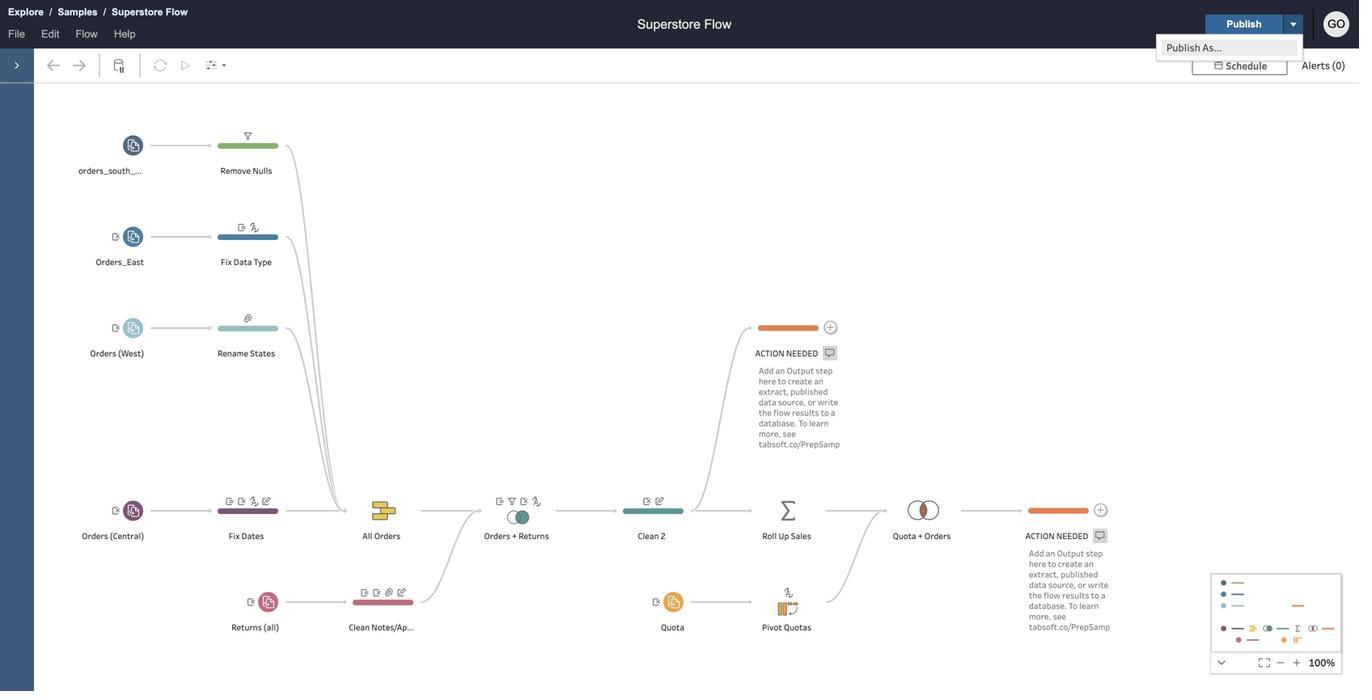 Task type: describe. For each thing, give the bounding box(es) containing it.
sales
[[791, 531, 811, 542]]

1 horizontal spatial published
[[1061, 569, 1098, 581]]

dates
[[242, 531, 264, 542]]

as…
[[1203, 41, 1222, 54]]

1 horizontal spatial to
[[1069, 601, 1078, 612]]

go
[[1328, 18, 1346, 30]]

0 horizontal spatial source,
[[778, 397, 806, 408]]

2
[[661, 531, 666, 542]]

0 vertical spatial or
[[808, 397, 816, 408]]

orders + returns
[[484, 531, 549, 542]]

(west)
[[118, 348, 144, 359]]

clean notes/approver
[[349, 622, 433, 634]]

1 horizontal spatial flow
[[166, 6, 188, 17]]

0 vertical spatial to
[[799, 418, 807, 429]]

1 vertical spatial learn
[[1079, 601, 1099, 612]]

rename states
[[218, 348, 275, 359]]

orders_south_2015
[[78, 165, 155, 176]]

publish as…
[[1167, 41, 1222, 54]]

0 horizontal spatial write
[[818, 397, 838, 408]]

0 horizontal spatial add an output step here to create an extract, published data source, or write the flow results to a database. to learn more, see tabsoft.co/prepsamp
[[759, 365, 840, 450]]

+ for quota
[[918, 531, 923, 542]]

1 vertical spatial here
[[1029, 559, 1046, 570]]

1 / from the left
[[49, 6, 52, 17]]

help button
[[106, 25, 144, 49]]

1 vertical spatial the
[[1029, 590, 1042, 602]]

1 vertical spatial flow
[[1044, 590, 1061, 602]]

clean for clean notes/approver
[[349, 622, 370, 634]]

flow inside popup button
[[76, 28, 98, 40]]

publish for publish as…
[[1167, 41, 1201, 54]]

pivot quotas
[[762, 622, 812, 634]]

quota + orders
[[893, 531, 951, 542]]

data
[[234, 257, 252, 268]]

all orders
[[362, 531, 401, 542]]

0 vertical spatial output
[[787, 365, 814, 377]]

fix for fix dates
[[229, 531, 240, 542]]

orders (west)
[[90, 348, 144, 359]]

0 horizontal spatial here
[[759, 376, 776, 387]]

0 vertical spatial step
[[816, 365, 833, 377]]

0 horizontal spatial extract,
[[759, 386, 789, 398]]

0 horizontal spatial action
[[755, 348, 785, 359]]

samples link
[[57, 4, 98, 20]]

0 vertical spatial see
[[783, 428, 796, 440]]

0 horizontal spatial learn
[[809, 418, 829, 429]]

(all)
[[264, 622, 279, 634]]

0 horizontal spatial data
[[759, 397, 777, 408]]

explore / samples / superstore flow
[[8, 6, 188, 17]]

all
[[362, 531, 373, 542]]

0 vertical spatial needed
[[786, 348, 818, 359]]

0 horizontal spatial action needed
[[755, 348, 818, 359]]

go button
[[1324, 11, 1350, 37]]

0 horizontal spatial superstore
[[112, 6, 163, 17]]

0 horizontal spatial results
[[792, 407, 819, 419]]

explore link
[[7, 4, 45, 20]]

1 horizontal spatial more,
[[1029, 611, 1051, 623]]

1 vertical spatial action
[[1026, 531, 1055, 542]]

1 horizontal spatial write
[[1088, 580, 1109, 591]]

quota for quota
[[661, 622, 685, 634]]

1 horizontal spatial action needed
[[1026, 531, 1089, 542]]

states
[[250, 348, 275, 359]]

quota for quota + orders
[[893, 531, 916, 542]]

fix data type
[[221, 257, 272, 268]]

superstore flow
[[637, 17, 732, 32]]

file
[[8, 28, 25, 40]]

edit button
[[33, 25, 67, 49]]

fix for fix data type
[[221, 257, 232, 268]]

1 vertical spatial database.
[[1029, 601, 1067, 612]]

1 horizontal spatial step
[[1086, 548, 1103, 560]]

publish as… menu item
[[1162, 40, 1298, 56]]

0 horizontal spatial more,
[[759, 428, 781, 440]]

clean 2
[[638, 531, 666, 542]]

schedule button
[[1192, 56, 1288, 75]]



Task type: locate. For each thing, give the bounding box(es) containing it.
results
[[792, 407, 819, 419], [1063, 590, 1089, 602]]

help
[[114, 28, 136, 40]]

0 vertical spatial here
[[759, 376, 776, 387]]

1 horizontal spatial results
[[1063, 590, 1089, 602]]

create
[[788, 376, 812, 387], [1058, 559, 1083, 570]]

1 vertical spatial add an output step here to create an extract, published data source, or write the flow results to a database. to learn more, see tabsoft.co/prepsamp
[[1029, 548, 1110, 633]]

1 vertical spatial to
[[1069, 601, 1078, 612]]

or
[[808, 397, 816, 408], [1078, 580, 1086, 591]]

1 vertical spatial returns
[[232, 622, 262, 634]]

the
[[759, 407, 772, 419], [1029, 590, 1042, 602]]

0 vertical spatial returns
[[519, 531, 549, 542]]

add
[[759, 365, 774, 377], [1029, 548, 1044, 560]]

source,
[[778, 397, 806, 408], [1049, 580, 1076, 591]]

tabsoft.co/prepsamp
[[759, 439, 840, 450], [1029, 622, 1110, 633]]

1 horizontal spatial add
[[1029, 548, 1044, 560]]

1 horizontal spatial returns
[[519, 531, 549, 542]]

1 horizontal spatial a
[[1101, 590, 1106, 602]]

0 vertical spatial quota
[[893, 531, 916, 542]]

write
[[818, 397, 838, 408], [1088, 580, 1109, 591]]

0 vertical spatial database.
[[759, 418, 797, 429]]

0 horizontal spatial returns
[[232, 622, 262, 634]]

0 horizontal spatial +
[[512, 531, 517, 542]]

notes/approver
[[372, 622, 433, 634]]

0 horizontal spatial tabsoft.co/prepsamp
[[759, 439, 840, 450]]

1 horizontal spatial /
[[103, 6, 106, 17]]

1 horizontal spatial flow
[[1044, 590, 1061, 602]]

publish for publish
[[1227, 19, 1262, 30]]

step
[[816, 365, 833, 377], [1086, 548, 1103, 560]]

0 horizontal spatial add
[[759, 365, 774, 377]]

0 horizontal spatial clean
[[349, 622, 370, 634]]

/ right 'samples'
[[103, 6, 106, 17]]

+
[[512, 531, 517, 542], [918, 531, 923, 542]]

0 vertical spatial a
[[831, 407, 836, 419]]

0 vertical spatial source,
[[778, 397, 806, 408]]

orders for orders (central)
[[82, 531, 108, 542]]

2 + from the left
[[918, 531, 923, 542]]

needed
[[786, 348, 818, 359], [1057, 531, 1089, 542]]

rename
[[218, 348, 248, 359]]

clean for clean 2
[[638, 531, 659, 542]]

clean left the notes/approver
[[349, 622, 370, 634]]

here
[[759, 376, 776, 387], [1029, 559, 1046, 570]]

action needed
[[755, 348, 818, 359], [1026, 531, 1089, 542]]

0 vertical spatial tabsoft.co/prepsamp
[[759, 439, 840, 450]]

1 horizontal spatial source,
[[1049, 580, 1076, 591]]

1 vertical spatial clean
[[349, 622, 370, 634]]

action
[[755, 348, 785, 359], [1026, 531, 1055, 542]]

/ up edit
[[49, 6, 52, 17]]

publish inside publish as… menu item
[[1167, 41, 1201, 54]]

1 horizontal spatial here
[[1029, 559, 1046, 570]]

1 horizontal spatial needed
[[1057, 531, 1089, 542]]

learn
[[809, 418, 829, 429], [1079, 601, 1099, 612]]

/
[[49, 6, 52, 17], [103, 6, 106, 17]]

1 horizontal spatial quota
[[893, 531, 916, 542]]

0 vertical spatial flow
[[774, 407, 791, 419]]

1 vertical spatial publish
[[1167, 41, 1201, 54]]

1 horizontal spatial create
[[1058, 559, 1083, 570]]

0 horizontal spatial flow
[[76, 28, 98, 40]]

0 vertical spatial clean
[[638, 531, 659, 542]]

1 vertical spatial add
[[1029, 548, 1044, 560]]

roll up sales
[[762, 531, 811, 542]]

orders
[[90, 348, 116, 359], [82, 531, 108, 542], [374, 531, 401, 542], [484, 531, 510, 542], [925, 531, 951, 542]]

publish left the as…
[[1167, 41, 1201, 54]]

flow
[[774, 407, 791, 419], [1044, 590, 1061, 602]]

data
[[759, 397, 777, 408], [1029, 580, 1047, 591]]

1 + from the left
[[512, 531, 517, 542]]

1 horizontal spatial see
[[1053, 611, 1066, 623]]

fix left data
[[221, 257, 232, 268]]

0 horizontal spatial database.
[[759, 418, 797, 429]]

1 vertical spatial or
[[1078, 580, 1086, 591]]

samples
[[58, 6, 98, 17]]

pivot
[[762, 622, 782, 634]]

publish up publish as… menu item
[[1227, 19, 1262, 30]]

orders for orders (west)
[[90, 348, 116, 359]]

flow
[[166, 6, 188, 17], [704, 17, 732, 32], [76, 28, 98, 40]]

1 vertical spatial see
[[1053, 611, 1066, 623]]

orders_east
[[96, 257, 144, 268]]

0 horizontal spatial see
[[783, 428, 796, 440]]

quotas
[[784, 622, 812, 634]]

roll
[[762, 531, 777, 542]]

0 vertical spatial more,
[[759, 428, 781, 440]]

publish button
[[1206, 15, 1283, 34]]

0 horizontal spatial output
[[787, 365, 814, 377]]

1 horizontal spatial +
[[918, 531, 923, 542]]

flow button
[[67, 25, 106, 49]]

1 horizontal spatial tabsoft.co/prepsamp
[[1029, 622, 1110, 633]]

schedule
[[1226, 59, 1267, 72]]

remove
[[221, 165, 251, 176]]

+ for orders
[[512, 531, 517, 542]]

fix left dates
[[229, 531, 240, 542]]

0 horizontal spatial published
[[791, 386, 828, 398]]

1 vertical spatial a
[[1101, 590, 1106, 602]]

1 vertical spatial needed
[[1057, 531, 1089, 542]]

superstore
[[112, 6, 163, 17], [637, 17, 701, 32]]

to
[[799, 418, 807, 429], [1069, 601, 1078, 612]]

0 vertical spatial published
[[791, 386, 828, 398]]

1 vertical spatial published
[[1061, 569, 1098, 581]]

orders for orders + returns
[[484, 531, 510, 542]]

1 horizontal spatial or
[[1078, 580, 1086, 591]]

1 horizontal spatial clean
[[638, 531, 659, 542]]

0 vertical spatial publish
[[1227, 19, 1262, 30]]

0 horizontal spatial step
[[816, 365, 833, 377]]

type
[[254, 257, 272, 268]]

1 vertical spatial extract,
[[1029, 569, 1059, 581]]

alerts (0)
[[1302, 59, 1346, 72]]

0 horizontal spatial a
[[831, 407, 836, 419]]

remove nulls
[[221, 165, 272, 176]]

orders (central)
[[82, 531, 144, 542]]

0 vertical spatial create
[[788, 376, 812, 387]]

1 horizontal spatial extract,
[[1029, 569, 1059, 581]]

1 vertical spatial write
[[1088, 580, 1109, 591]]

(central)
[[110, 531, 144, 542]]

edit
[[41, 28, 59, 40]]

quota
[[893, 531, 916, 542], [661, 622, 685, 634]]

(0)
[[1332, 59, 1346, 72]]

0 horizontal spatial to
[[799, 418, 807, 429]]

1 horizontal spatial action
[[1026, 531, 1055, 542]]

returns (all)
[[232, 622, 279, 634]]

database.
[[759, 418, 797, 429], [1029, 601, 1067, 612]]

add an output step here to create an extract, published data source, or write the flow results to a database. to learn more, see tabsoft.co/prepsamp
[[759, 365, 840, 450], [1029, 548, 1110, 633]]

superstore flow link
[[111, 4, 189, 20]]

1 vertical spatial results
[[1063, 590, 1089, 602]]

1 horizontal spatial data
[[1029, 580, 1047, 591]]

1 vertical spatial output
[[1057, 548, 1084, 560]]

clean
[[638, 531, 659, 542], [349, 622, 370, 634]]

an
[[776, 365, 785, 377], [814, 376, 824, 387], [1046, 548, 1055, 560], [1084, 559, 1094, 570]]

up
[[779, 531, 789, 542]]

fix dates
[[229, 531, 264, 542]]

0 vertical spatial results
[[792, 407, 819, 419]]

a
[[831, 407, 836, 419], [1101, 590, 1106, 602]]

0 horizontal spatial /
[[49, 6, 52, 17]]

1 horizontal spatial output
[[1057, 548, 1084, 560]]

1 horizontal spatial add an output step here to create an extract, published data source, or write the flow results to a database. to learn more, see tabsoft.co/prepsamp
[[1029, 548, 1110, 633]]

clean left 2 at the left bottom of page
[[638, 531, 659, 542]]

2 / from the left
[[103, 6, 106, 17]]

to
[[778, 376, 786, 387], [821, 407, 829, 419], [1048, 559, 1056, 570], [1091, 590, 1099, 602]]

0 vertical spatial add
[[759, 365, 774, 377]]

nulls
[[253, 165, 272, 176]]

1 vertical spatial action needed
[[1026, 531, 1089, 542]]

0 horizontal spatial create
[[788, 376, 812, 387]]

1 vertical spatial data
[[1029, 580, 1047, 591]]

1 horizontal spatial the
[[1029, 590, 1042, 602]]

1 vertical spatial tabsoft.co/prepsamp
[[1029, 622, 1110, 633]]

1 vertical spatial more,
[[1029, 611, 1051, 623]]

file button
[[0, 25, 33, 49]]

alerts
[[1302, 59, 1330, 72]]

1 vertical spatial source,
[[1049, 580, 1076, 591]]

returns
[[519, 531, 549, 542], [232, 622, 262, 634]]

publish inside publish button
[[1227, 19, 1262, 30]]

publish
[[1227, 19, 1262, 30], [1167, 41, 1201, 54]]

0 vertical spatial action needed
[[755, 348, 818, 359]]

published
[[791, 386, 828, 398], [1061, 569, 1098, 581]]

0 vertical spatial action
[[755, 348, 785, 359]]

0 vertical spatial the
[[759, 407, 772, 419]]

explore
[[8, 6, 44, 17]]

2 horizontal spatial flow
[[704, 17, 732, 32]]

1 horizontal spatial database.
[[1029, 601, 1067, 612]]

0 horizontal spatial flow
[[774, 407, 791, 419]]

1 vertical spatial create
[[1058, 559, 1083, 570]]

1 horizontal spatial superstore
[[637, 17, 701, 32]]

fix
[[221, 257, 232, 268], [229, 531, 240, 542]]

more,
[[759, 428, 781, 440], [1029, 611, 1051, 623]]

output
[[787, 365, 814, 377], [1057, 548, 1084, 560]]

extract,
[[759, 386, 789, 398], [1029, 569, 1059, 581]]

see
[[783, 428, 796, 440], [1053, 611, 1066, 623]]



Task type: vqa. For each thing, say whether or not it's contained in the screenshot.
All in the left of the page
yes



